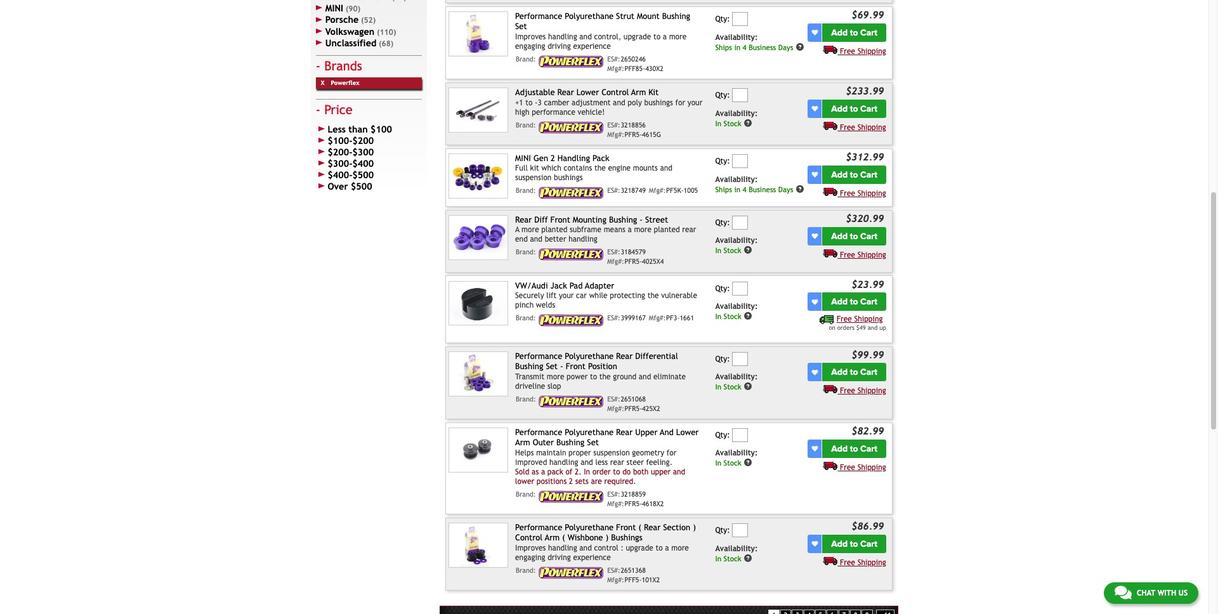 Task type: vqa. For each thing, say whether or not it's contained in the screenshot.


Task type: locate. For each thing, give the bounding box(es) containing it.
1 days from the top
[[779, 43, 794, 52]]

add to cart down $233.99
[[832, 103, 878, 114]]

:
[[621, 544, 624, 553]]

6 stock from the top
[[724, 554, 742, 563]]

0 vertical spatial free shipping image
[[824, 249, 838, 257]]

) up control
[[606, 534, 609, 543]]

for up feeling.
[[667, 449, 677, 457]]

powerflex - corporate logo image down the wishbone
[[539, 567, 605, 580]]

mini
[[326, 3, 344, 13], [516, 154, 531, 163]]

in for $320.99
[[716, 246, 722, 255]]

es#: inside es#: 2651068 mfg#: pfr5-425x2
[[608, 395, 621, 403]]

set inside performance polyurethane rear differential bushing set - front position transmit more power to the ground and eliminate driveline slop
[[546, 362, 558, 371]]

transmit
[[516, 372, 545, 381]]

mfg#: left pf5k-
[[649, 187, 666, 195]]

3 availability: in stock from the top
[[716, 302, 758, 321]]

8 es#: from the top
[[608, 567, 621, 574]]

0 vertical spatial $500
[[353, 170, 374, 180]]

engaging right es#2651368 - pff5-101x2 - performance polyurethane front ( rear section ) control arm ( wishbone ) bushings - improves handling and control : upgrade to a more engaging driving experience - powerflex - mini image
[[516, 553, 546, 562]]

5 availability: in stock from the top
[[716, 449, 758, 468]]

mfg#: down 3218856
[[608, 131, 625, 138]]

the down pack
[[595, 164, 606, 173]]

add to cart button down $233.99
[[823, 100, 887, 118]]

4615g
[[643, 131, 662, 138]]

es#: for $320.99
[[608, 248, 621, 256]]

add to wish list image for $23.99
[[812, 299, 819, 305]]

front inside rear diff front mounting bushing - street a more planted subframe means a more planted rear end and better handling
[[551, 215, 571, 225]]

1 horizontal spatial bushings
[[645, 98, 674, 107]]

1 horizontal spatial (
[[639, 523, 642, 533]]

subframe
[[570, 226, 602, 234]]

1 4 from the top
[[743, 43, 747, 52]]

performance polyurethane front ( rear section ) control arm ( wishbone ) bushings improves handling and control : upgrade to a more engaging driving experience
[[516, 523, 696, 562]]

stock for $99.99
[[724, 383, 742, 392]]

powerflex - corporate logo image
[[539, 55, 605, 68], [539, 121, 605, 134], [539, 187, 605, 200], [539, 248, 605, 262], [539, 314, 605, 328], [539, 395, 605, 409], [539, 491, 605, 504], [539, 567, 605, 580]]

upgrade down bushings
[[626, 544, 654, 553]]

cart down the $312.99
[[861, 169, 878, 180]]

2 experience from the top
[[574, 553, 611, 562]]

0 vertical spatial experience
[[574, 42, 611, 51]]

kit
[[530, 164, 540, 173]]

0 vertical spatial rear
[[683, 226, 697, 234]]

4 pfr5- from the top
[[625, 500, 643, 508]]

free shipping down "$86.99"
[[841, 558, 887, 567]]

4 powerflex - corporate logo image from the top
[[539, 248, 605, 262]]

2 vertical spatial arm
[[545, 534, 560, 543]]

0 vertical spatial lower
[[577, 88, 599, 97]]

1 vertical spatial experience
[[574, 553, 611, 562]]

availability: for $69.99
[[716, 33, 758, 42]]

8 powerflex - corporate logo image from the top
[[539, 567, 605, 580]]

1 performance from the top
[[516, 12, 563, 21]]

1 driving from the top
[[548, 42, 571, 51]]

in for $233.99
[[716, 119, 722, 128]]

2 add to cart button from the top
[[823, 100, 887, 118]]

es#2651368 - pff5-101x2 - performance polyurethane front ( rear section ) control arm ( wishbone ) bushings - improves handling and control : upgrade to a more engaging driving experience - powerflex - mini image
[[449, 523, 508, 568]]

for for $82.99
[[667, 449, 677, 457]]

1 vertical spatial control
[[516, 534, 543, 543]]

0 horizontal spatial lower
[[577, 88, 599, 97]]

3 add to cart button from the top
[[823, 165, 887, 184]]

0 vertical spatial (
[[639, 523, 642, 533]]

shipping down $69.99
[[858, 47, 887, 56]]

mounts
[[633, 164, 658, 173]]

0 vertical spatial suspension
[[516, 174, 552, 182]]

availability: in stock for $233.99
[[716, 109, 758, 128]]

1 improves from the top
[[516, 32, 546, 41]]

2 vertical spatial front
[[617, 523, 636, 533]]

0 horizontal spatial )
[[606, 534, 609, 543]]

add to cart button
[[823, 23, 887, 42], [823, 100, 887, 118], [823, 165, 887, 184], [823, 227, 887, 245], [823, 293, 887, 311], [823, 363, 887, 382], [823, 440, 887, 458], [823, 535, 887, 553]]

7 cart from the top
[[861, 443, 878, 454]]

price
[[324, 102, 353, 117]]

performance up the outer
[[516, 428, 563, 437]]

1 vertical spatial set
[[546, 362, 558, 371]]

a up 430x2
[[663, 32, 667, 41]]

with
[[1158, 589, 1177, 598]]

lower inside performance polyurethane rear upper and lower arm outer bushing set helps maintain proper suspension geometry for improved handling and less rear steer feeling. sold as a pack of 2. in order to do both upper and lower positions 2 sets are required.
[[677, 428, 699, 437]]

8 add to cart button from the top
[[823, 535, 887, 553]]

4 polyurethane from the top
[[565, 523, 614, 533]]

bushing
[[663, 12, 691, 21], [609, 215, 638, 225], [516, 362, 544, 371], [557, 438, 585, 448]]

0 vertical spatial availability: ships in 4 business days
[[716, 33, 794, 52]]

2 add to cart from the top
[[832, 103, 878, 114]]

2 availability: ships in 4 business days from the top
[[716, 175, 794, 194]]

engaging up adjustable
[[516, 42, 546, 51]]

on
[[829, 325, 836, 332]]

cart down $69.99
[[861, 27, 878, 38]]

performance for $82.99
[[516, 428, 563, 437]]

es#: 2650246 mfg#: pff85-430x2
[[608, 55, 664, 72]]

1 in from the top
[[735, 43, 741, 52]]

free shipping up $23.99
[[841, 250, 887, 259]]

lower right the upper
[[677, 428, 699, 437]]

free shipping up the $312.99
[[841, 123, 887, 132]]

free for $233.99
[[841, 123, 856, 132]]

2 add to wish list image from the top
[[812, 171, 819, 178]]

while
[[590, 291, 608, 300]]

add to cart for $69.99
[[832, 27, 878, 38]]

1 vertical spatial -
[[640, 215, 643, 225]]

set up proper
[[587, 438, 599, 448]]

pfr5- inside es#: 3218859 mfg#: pfr5-4618x2
[[625, 500, 643, 508]]

$500
[[353, 170, 374, 180], [351, 181, 372, 192]]

contains
[[564, 164, 593, 173]]

rear left the upper
[[617, 428, 633, 437]]

availability: for $23.99
[[716, 302, 758, 311]]

mfg#: for $69.99
[[608, 65, 625, 72]]

qty: for $99.99
[[716, 355, 730, 364]]

2 availability: in stock from the top
[[716, 236, 758, 255]]

1 free shipping from the top
[[841, 47, 887, 56]]

5 stock from the top
[[724, 459, 742, 468]]

front for $86.99
[[617, 523, 636, 533]]

1 vertical spatial engaging
[[516, 553, 546, 562]]

powerflex - corporate logo image for $99.99
[[539, 395, 605, 409]]

planted up better
[[542, 226, 568, 234]]

days for $69.99
[[779, 43, 794, 52]]

arm inside performance polyurethane front ( rear section ) control arm ( wishbone ) bushings improves handling and control : upgrade to a more engaging driving experience
[[545, 534, 560, 543]]

performance up transmit
[[516, 352, 563, 361]]

mfg#: inside es#: 2651368 mfg#: pff5-101x2
[[608, 576, 625, 584]]

free shipping for $233.99
[[841, 123, 887, 132]]

4 brand: from the top
[[516, 248, 536, 256]]

add to cart button for $99.99
[[823, 363, 887, 382]]

2 cart from the top
[[861, 103, 878, 114]]

brands
[[324, 58, 362, 73]]

1 availability: from the top
[[716, 33, 758, 42]]

a down section
[[666, 544, 670, 553]]

to inside adjustable rear lower control arm kit +1 to -3 camber adjustment and poly bushings for your high performance vehicle!
[[526, 98, 533, 107]]

$100
[[371, 124, 392, 135]]

8 cart from the top
[[861, 539, 878, 550]]

1 horizontal spatial -
[[561, 362, 564, 371]]

brands x powerflex
[[321, 58, 362, 86]]

0 vertical spatial improves
[[516, 32, 546, 41]]

in for $312.99
[[735, 185, 741, 194]]

mfg#: inside es#: 2650246 mfg#: pff85-430x2
[[608, 65, 625, 72]]

availability: in stock for $320.99
[[716, 236, 758, 255]]

1 vertical spatial for
[[667, 449, 677, 457]]

1 horizontal spatial arm
[[545, 534, 560, 543]]

pfr5- inside es#: 2651068 mfg#: pfr5-425x2
[[625, 405, 643, 412]]

experience down control
[[574, 553, 611, 562]]

shipping up $23.99
[[858, 250, 887, 259]]

mfg#: inside es#: 2651068 mfg#: pfr5-425x2
[[608, 405, 625, 412]]

1 es#: from the top
[[608, 55, 621, 63]]

driveline
[[516, 382, 546, 391]]

3 brand: from the top
[[516, 187, 536, 195]]

qty: for $82.99
[[716, 431, 730, 440]]

free shipping image
[[824, 45, 838, 54], [824, 121, 838, 130], [824, 187, 838, 196], [820, 316, 835, 325], [824, 385, 838, 394], [824, 461, 838, 470]]

es#3218749 - pf5k-1005 - mini gen 2 handling pack - full kit which contains the engine mounts and suspension bushings - powerflex - mini image
[[449, 154, 508, 199]]

1 vertical spatial rear
[[611, 458, 625, 467]]

0 horizontal spatial suspension
[[516, 174, 552, 182]]

performance inside the performance polyurethane strut mount bushing set improves handling and control, upgrade to a more engaging driving experience
[[516, 12, 563, 21]]

cart down "$86.99"
[[861, 539, 878, 550]]

4 es#: from the top
[[608, 248, 621, 256]]

brand: for $233.99
[[516, 121, 536, 129]]

cart for $312.99
[[861, 169, 878, 180]]

0 horizontal spatial control
[[516, 534, 543, 543]]

arm inside adjustable rear lower control arm kit +1 to -3 camber adjustment and poly bushings for your high performance vehicle!
[[632, 88, 646, 97]]

1 vertical spatial your
[[559, 291, 574, 300]]

0 horizontal spatial arm
[[516, 438, 531, 448]]

mfg#: inside es#: 3218859 mfg#: pfr5-4618x2
[[608, 500, 625, 508]]

8 availability: from the top
[[716, 544, 758, 553]]

for inside performance polyurethane rear upper and lower arm outer bushing set helps maintain proper suspension geometry for improved handling and less rear steer feeling. sold as a pack of 2. in order to do both upper and lower positions 2 sets are required.
[[667, 449, 677, 457]]

1 availability: ships in 4 business days from the top
[[716, 33, 794, 52]]

front for $320.99
[[551, 215, 571, 225]]

0 vertical spatial driving
[[548, 42, 571, 51]]

mini for 2
[[516, 154, 531, 163]]

your down vw/audi jack pad adapter link
[[559, 291, 574, 300]]

to inside performance polyurethane rear differential bushing set - front position transmit more power to the ground and eliminate driveline slop
[[590, 372, 597, 381]]

handling inside rear diff front mounting bushing - street a more planted subframe means a more planted rear end and better handling
[[569, 235, 598, 244]]

performance inside performance polyurethane rear upper and lower arm outer bushing set helps maintain proper suspension geometry for improved handling and less rear steer feeling. sold as a pack of 2. in order to do both upper and lower positions 2 sets are required.
[[516, 428, 563, 437]]

0 horizontal spatial mini
[[326, 3, 344, 13]]

es#: inside es#: 2650246 mfg#: pff85-430x2
[[608, 55, 621, 63]]

free up the $312.99
[[841, 123, 856, 132]]

2 polyurethane from the top
[[565, 352, 614, 361]]

add to cart down "$86.99"
[[832, 539, 878, 550]]

a inside performance polyurethane rear upper and lower arm outer bushing set helps maintain proper suspension geometry for improved handling and less rear steer feeling. sold as a pack of 2. in order to do both upper and lower positions 2 sets are required.
[[541, 468, 545, 477]]

1 vertical spatial free shipping image
[[824, 557, 838, 565]]

es#: for $233.99
[[608, 121, 621, 129]]

2 ships from the top
[[716, 185, 733, 194]]

1 vertical spatial 4
[[743, 185, 747, 194]]

for right poly at the top of the page
[[676, 98, 686, 107]]

availability: ships in 4 business days
[[716, 33, 794, 52], [716, 175, 794, 194]]

the up es#: 3999167 mfg#: pf3-1661
[[648, 291, 659, 300]]

mfg#: for $320.99
[[608, 258, 625, 266]]

polyurethane inside performance polyurethane rear differential bushing set - front position transmit more power to the ground and eliminate driveline slop
[[565, 352, 614, 361]]

1 horizontal spatial 2
[[569, 477, 573, 486]]

1 vertical spatial suspension
[[594, 449, 630, 457]]

None text field
[[733, 12, 749, 26], [733, 88, 749, 102], [733, 154, 749, 168], [733, 352, 749, 366], [733, 524, 749, 538], [733, 12, 749, 26], [733, 88, 749, 102], [733, 154, 749, 168], [733, 352, 749, 366], [733, 524, 749, 538]]

free up $320.99
[[841, 189, 856, 198]]

2 business from the top
[[749, 185, 777, 194]]

1 horizontal spatial suspension
[[594, 449, 630, 457]]

improves
[[516, 32, 546, 41], [516, 544, 546, 553]]

1 vertical spatial mini
[[516, 154, 531, 163]]

add to wish list image for $82.99
[[812, 446, 819, 452]]

and left control,
[[580, 32, 592, 41]]

es#: inside es#: 2651368 mfg#: pff5-101x2
[[608, 567, 621, 574]]

suspension
[[516, 174, 552, 182], [594, 449, 630, 457]]

add to wish list image
[[812, 106, 819, 112], [812, 233, 819, 239], [812, 369, 819, 376], [812, 446, 819, 452], [812, 541, 819, 547]]

brand: for $69.99
[[516, 55, 536, 63]]

and inside rear diff front mounting bushing - street a more planted subframe means a more planted rear end and better handling
[[530, 235, 543, 244]]

bushings
[[645, 98, 674, 107], [554, 174, 583, 182]]

rear diff front mounting bushing - street link
[[516, 215, 669, 225]]

add to cart down the $312.99
[[832, 169, 878, 180]]

3 add to cart from the top
[[832, 169, 878, 180]]

performance for $86.99
[[516, 523, 563, 533]]

2 powerflex - corporate logo image from the top
[[539, 121, 605, 134]]

7 free shipping from the top
[[841, 558, 887, 567]]

4 for $69.99
[[743, 43, 747, 52]]

driving down the wishbone
[[548, 553, 571, 562]]

0 vertical spatial 4
[[743, 43, 747, 52]]

pad
[[570, 281, 583, 291]]

polyurethane inside performance polyurethane front ( rear section ) control arm ( wishbone ) bushings improves handling and control : upgrade to a more engaging driving experience
[[565, 523, 614, 533]]

rear down 4618x2
[[644, 523, 661, 533]]

1 polyurethane from the top
[[565, 12, 614, 21]]

mini inside mini (90) porsche (52) volkswagen (110) unclassified (68)
[[326, 3, 344, 13]]

0 vertical spatial control
[[602, 88, 629, 97]]

None text field
[[733, 216, 749, 230], [733, 282, 749, 296], [733, 429, 749, 443], [733, 216, 749, 230], [733, 282, 749, 296], [733, 429, 749, 443]]

0 vertical spatial bushings
[[645, 98, 674, 107]]

es#: 2651368 mfg#: pff5-101x2
[[608, 567, 660, 584]]

upgrade
[[624, 32, 652, 41], [626, 544, 654, 553]]

brand: for $86.99
[[516, 567, 536, 574]]

polyurethane up the wishbone
[[565, 523, 614, 533]]

mfg#: inside es#: 3184579 mfg#: pfr5-4025x4
[[608, 258, 625, 266]]

1 vertical spatial front
[[566, 362, 586, 371]]

1 vertical spatial (
[[562, 534, 566, 543]]

free for $69.99
[[841, 47, 856, 56]]

1 vertical spatial bushings
[[554, 174, 583, 182]]

0 horizontal spatial planted
[[542, 226, 568, 234]]

and left up
[[868, 325, 878, 332]]

brand: down "end"
[[516, 248, 536, 256]]

es#: left 2651368 on the bottom right
[[608, 567, 621, 574]]

6 cart from the top
[[861, 367, 878, 378]]

of
[[566, 468, 573, 477]]

and inside free shipping on orders $49 and up
[[868, 325, 878, 332]]

1 vertical spatial availability: ships in 4 business days
[[716, 175, 794, 194]]

$200-$300 link
[[316, 147, 422, 158]]

1 vertical spatial driving
[[548, 553, 571, 562]]

pff5-
[[625, 576, 642, 584]]

driving inside the performance polyurethane strut mount bushing set improves handling and control, upgrade to a more engaging driving experience
[[548, 42, 571, 51]]

the
[[595, 164, 606, 173], [648, 291, 659, 300], [600, 372, 611, 381]]

1 horizontal spatial set
[[546, 362, 558, 371]]

1 horizontal spatial )
[[693, 523, 696, 533]]

front inside performance polyurethane front ( rear section ) control arm ( wishbone ) bushings improves handling and control : upgrade to a more engaging driving experience
[[617, 523, 636, 533]]

a
[[663, 32, 667, 41], [628, 226, 632, 234], [541, 468, 545, 477], [666, 544, 670, 553]]

1 add to cart from the top
[[832, 27, 878, 38]]

are
[[591, 477, 602, 486]]

to
[[851, 27, 859, 38], [654, 32, 661, 41], [526, 98, 533, 107], [851, 103, 859, 114], [851, 169, 859, 180], [851, 231, 859, 242], [851, 297, 859, 307], [851, 367, 859, 378], [590, 372, 597, 381], [851, 443, 859, 454], [613, 468, 621, 477], [851, 539, 859, 550], [656, 544, 663, 553]]

for inside adjustable rear lower control arm kit +1 to -3 camber adjustment and poly bushings for your high performance vehicle!
[[676, 98, 686, 107]]

driving
[[548, 42, 571, 51], [548, 553, 571, 562]]

0 horizontal spatial 2
[[551, 154, 555, 163]]

securely
[[516, 291, 544, 300]]

1 add to wish list image from the top
[[812, 106, 819, 112]]

( left the wishbone
[[562, 534, 566, 543]]

rear up camber
[[558, 88, 574, 97]]

and inside performance polyurethane front ( rear section ) control arm ( wishbone ) bushings improves handling and control : upgrade to a more engaging driving experience
[[580, 544, 592, 553]]

cart
[[861, 27, 878, 38], [861, 103, 878, 114], [861, 169, 878, 180], [861, 231, 878, 242], [861, 297, 878, 307], [861, 367, 878, 378], [861, 443, 878, 454], [861, 539, 878, 550]]

3 add to wish list image from the top
[[812, 299, 819, 305]]

1 availability: in stock from the top
[[716, 109, 758, 128]]

for for $233.99
[[676, 98, 686, 107]]

2 availability: from the top
[[716, 109, 758, 118]]

- inside performance polyurethane rear differential bushing set - front position transmit more power to the ground and eliminate driveline slop
[[561, 362, 564, 371]]

do
[[623, 468, 631, 477]]

0 vertical spatial engaging
[[516, 42, 546, 51]]

set inside the performance polyurethane strut mount bushing set improves handling and control, upgrade to a more engaging driving experience
[[516, 22, 527, 31]]

experience inside performance polyurethane front ( rear section ) control arm ( wishbone ) bushings improves handling and control : upgrade to a more engaging driving experience
[[574, 553, 611, 562]]

outer
[[533, 438, 554, 448]]

shipping inside free shipping on orders $49 and up
[[855, 315, 883, 324]]

rear diff front mounting bushing - street a more planted subframe means a more planted rear end and better handling
[[516, 215, 697, 244]]

1 experience from the top
[[574, 42, 611, 51]]

0 vertical spatial your
[[688, 98, 703, 107]]

3 cart from the top
[[861, 169, 878, 180]]

mfg#: for $82.99
[[608, 500, 625, 508]]

better
[[545, 235, 567, 244]]

5 add to cart from the top
[[832, 297, 878, 307]]

3 stock from the top
[[724, 312, 742, 321]]

gen
[[534, 154, 549, 163]]

suspension inside performance polyurethane rear upper and lower arm outer bushing set helps maintain proper suspension geometry for improved handling and less rear steer feeling. sold as a pack of 2. in order to do both upper and lower positions 2 sets are required.
[[594, 449, 630, 457]]

1 vertical spatial $500
[[351, 181, 372, 192]]

shipping down $82.99
[[858, 463, 887, 472]]

add to cart button for $86.99
[[823, 535, 887, 553]]

in inside performance polyurethane rear upper and lower arm outer bushing set helps maintain proper suspension geometry for improved handling and less rear steer feeling. sold as a pack of 2. in order to do both upper and lower positions 2 sets are required.
[[584, 468, 590, 477]]

cart for $86.99
[[861, 539, 878, 550]]

bushing inside the performance polyurethane strut mount bushing set improves handling and control, upgrade to a more engaging driving experience
[[663, 12, 691, 21]]

steer
[[627, 458, 644, 467]]

add to wish list image
[[812, 29, 819, 36], [812, 171, 819, 178], [812, 299, 819, 305]]

free shipping up $320.99
[[841, 189, 887, 198]]

2 free shipping from the top
[[841, 123, 887, 132]]

0 vertical spatial 2
[[551, 154, 555, 163]]

free shipping for $320.99
[[841, 250, 887, 259]]

suspension down kit
[[516, 174, 552, 182]]

rear inside rear diff front mounting bushing - street a more planted subframe means a more planted rear end and better handling
[[683, 226, 697, 234]]

5 add to wish list image from the top
[[812, 541, 819, 547]]

1 vertical spatial business
[[749, 185, 777, 194]]

pfr5- inside es#: 3184579 mfg#: pfr5-4025x4
[[625, 258, 643, 266]]

free down $69.99
[[841, 47, 856, 56]]

1 vertical spatial improves
[[516, 544, 546, 553]]

suspension inside mini gen 2 handling pack full kit which contains the engine mounts and suspension bushings
[[516, 174, 552, 182]]

shipping for $69.99
[[858, 47, 887, 56]]

bushing inside performance polyurethane rear differential bushing set - front position transmit more power to the ground and eliminate driveline slop
[[516, 362, 544, 371]]

es#: left 2650246
[[608, 55, 621, 63]]

sold
[[516, 468, 530, 477]]

volkswagen
[[326, 26, 375, 37]]

es#: inside es#: 3184579 mfg#: pfr5-4025x4
[[608, 248, 621, 256]]

1 horizontal spatial control
[[602, 88, 629, 97]]

polyurethane up proper
[[565, 428, 614, 437]]

1 horizontal spatial mini
[[516, 154, 531, 163]]

1 horizontal spatial your
[[688, 98, 703, 107]]

bushing for $320.99
[[609, 215, 638, 225]]

cart down $99.99
[[861, 367, 878, 378]]

( up bushings
[[639, 523, 642, 533]]

$100-
[[328, 135, 353, 146]]

protecting
[[610, 291, 646, 300]]

to right +1
[[526, 98, 533, 107]]

4618x2
[[643, 500, 664, 508]]

4 add from the top
[[832, 231, 848, 242]]

1 vertical spatial upgrade
[[626, 544, 654, 553]]

chat
[[1138, 589, 1156, 598]]

cart for $99.99
[[861, 367, 878, 378]]

add to cart button down $99.99
[[823, 363, 887, 382]]

powerflex - corporate logo image for $312.99
[[539, 187, 605, 200]]

0 vertical spatial the
[[595, 164, 606, 173]]

and right upper
[[673, 468, 686, 477]]

handling
[[549, 32, 578, 41], [569, 235, 598, 244], [550, 458, 579, 467], [549, 544, 578, 553]]

7 powerflex - corporate logo image from the top
[[539, 491, 605, 504]]

0 vertical spatial business
[[749, 43, 777, 52]]

free for $320.99
[[841, 250, 856, 259]]

0 horizontal spatial -
[[535, 98, 538, 107]]

2 free shipping image from the top
[[824, 557, 838, 565]]

0 vertical spatial set
[[516, 22, 527, 31]]

the down position
[[600, 372, 611, 381]]

3184579
[[621, 248, 646, 256]]

eliminate
[[654, 372, 686, 381]]

5 qty: from the top
[[716, 284, 730, 293]]

and inside performance polyurethane rear differential bushing set - front position transmit more power to the ground and eliminate driveline slop
[[639, 372, 652, 381]]

question sign image for $23.99
[[744, 312, 753, 321]]

6 availability: in stock from the top
[[716, 544, 758, 563]]

3 es#: from the top
[[608, 187, 621, 195]]

performance inside performance polyurethane front ( rear section ) control arm ( wishbone ) bushings improves handling and control : upgrade to a more engaging driving experience
[[516, 523, 563, 533]]

(68)
[[379, 39, 394, 48]]

control
[[602, 88, 629, 97], [516, 534, 543, 543]]

in for $99.99
[[716, 383, 722, 392]]

pack
[[548, 468, 564, 477]]

0 horizontal spatial set
[[516, 22, 527, 31]]

1 horizontal spatial rear
[[644, 523, 661, 533]]

5 availability: from the top
[[716, 302, 758, 311]]

suspension up less
[[594, 449, 630, 457]]

mfg#: left pf3-
[[649, 314, 666, 322]]

free shipping
[[841, 47, 887, 56], [841, 123, 887, 132], [841, 189, 887, 198], [841, 250, 887, 259], [841, 387, 887, 396], [841, 463, 887, 472], [841, 558, 887, 567]]

4
[[743, 43, 747, 52], [743, 185, 747, 194]]

rear inside adjustable rear lower control arm kit +1 to -3 camber adjustment and poly bushings for your high performance vehicle!
[[558, 88, 574, 97]]

0 vertical spatial for
[[676, 98, 686, 107]]

mini inside mini gen 2 handling pack full kit which contains the engine mounts and suspension bushings
[[516, 154, 531, 163]]

2651368
[[621, 567, 646, 574]]

control inside adjustable rear lower control arm kit +1 to -3 camber adjustment and poly bushings for your high performance vehicle!
[[602, 88, 629, 97]]

stock for $82.99
[[724, 459, 742, 468]]

es#: inside es#: 3218859 mfg#: pfr5-4618x2
[[608, 491, 621, 498]]

es#: for $312.99
[[608, 187, 621, 195]]

2 up the which
[[551, 154, 555, 163]]

add to cart button down $320.99
[[823, 227, 887, 245]]

free shipping down $82.99
[[841, 463, 887, 472]]

3 powerflex - corporate logo image from the top
[[539, 187, 605, 200]]

polyurethane inside the performance polyurethane strut mount bushing set improves handling and control, upgrade to a more engaging driving experience
[[565, 12, 614, 21]]

brand:
[[516, 55, 536, 63], [516, 121, 536, 129], [516, 187, 536, 195], [516, 248, 536, 256], [516, 314, 536, 322], [516, 395, 536, 403], [516, 491, 536, 498], [516, 567, 536, 574]]

free shipping image for $23.99
[[820, 316, 835, 325]]

performance inside performance polyurethane rear differential bushing set - front position transmit more power to the ground and eliminate driveline slop
[[516, 352, 563, 361]]

0 horizontal spatial (
[[562, 534, 566, 543]]

3 pfr5- from the top
[[625, 405, 643, 412]]

1 cart from the top
[[861, 27, 878, 38]]

0 vertical spatial upgrade
[[624, 32, 652, 41]]

7 es#: from the top
[[608, 491, 621, 498]]

polyurethane inside performance polyurethane rear upper and lower arm outer bushing set helps maintain proper suspension geometry for improved handling and less rear steer feeling. sold as a pack of 2. in order to do both upper and lower positions 2 sets are required.
[[565, 428, 614, 437]]

4025x4
[[643, 258, 664, 266]]

experience
[[574, 42, 611, 51], [574, 553, 611, 562]]

free up orders
[[837, 315, 852, 324]]

add to cart for $99.99
[[832, 367, 878, 378]]

qty: for $69.99
[[716, 15, 730, 24]]

2 vertical spatial add to wish list image
[[812, 299, 819, 305]]

6 add from the top
[[832, 367, 848, 378]]

handling inside the performance polyurethane strut mount bushing set improves handling and control, upgrade to a more engaging driving experience
[[549, 32, 578, 41]]

1 brand: from the top
[[516, 55, 536, 63]]

rear inside performance polyurethane rear differential bushing set - front position transmit more power to the ground and eliminate driveline slop
[[617, 352, 633, 361]]

bushings inside adjustable rear lower control arm kit +1 to -3 camber adjustment and poly bushings for your high performance vehicle!
[[645, 98, 674, 107]]

4 stock from the top
[[724, 383, 742, 392]]

control right es#2651368 - pff5-101x2 - performance polyurethane front ( rear section ) control arm ( wishbone ) bushings - improves handling and control : upgrade to a more engaging driving experience - powerflex - mini image
[[516, 534, 543, 543]]

2 horizontal spatial -
[[640, 215, 643, 225]]

0 horizontal spatial bushings
[[554, 174, 583, 182]]

1 vertical spatial in
[[735, 185, 741, 194]]

1 horizontal spatial lower
[[677, 428, 699, 437]]

0 horizontal spatial your
[[559, 291, 574, 300]]

free down $99.99
[[841, 387, 856, 396]]

0 vertical spatial )
[[693, 523, 696, 533]]

add to cart button down $69.99
[[823, 23, 887, 42]]

pfr5- for $320.99
[[625, 258, 643, 266]]

4 add to cart from the top
[[832, 231, 878, 242]]

handling down subframe
[[569, 235, 598, 244]]

availability: for $320.99
[[716, 236, 758, 245]]

improved
[[516, 458, 547, 467]]

4 cart from the top
[[861, 231, 878, 242]]

front inside performance polyurethane rear differential bushing set - front position transmit more power to the ground and eliminate driveline slop
[[566, 362, 586, 371]]

1 stock from the top
[[724, 119, 742, 128]]

7 brand: from the top
[[516, 491, 536, 498]]

8 qty: from the top
[[716, 526, 730, 535]]

mfg#: inside "es#: 3218856 mfg#: pfr5-4615g"
[[608, 131, 625, 138]]

performance
[[532, 108, 576, 117]]

es#3184579 - pfr5-4025x4 - rear diff front mounting bushing - street - a more planted subframe means a more planted rear end and better handling - powerflex - bmw image
[[449, 215, 508, 260]]

front up bushings
[[617, 523, 636, 533]]

ships for $312.99
[[716, 185, 733, 194]]

rear up ground
[[617, 352, 633, 361]]

add to wish list image for $312.99
[[812, 171, 819, 178]]

es#: for $99.99
[[608, 395, 621, 403]]

7 add to cart from the top
[[832, 443, 878, 454]]

0 horizontal spatial rear
[[611, 458, 625, 467]]

bushing for $69.99
[[663, 12, 691, 21]]

improves right es#2651368 - pff5-101x2 - performance polyurethane front ( rear section ) control arm ( wishbone ) bushings - improves handling and control : upgrade to a more engaging driving experience - powerflex - mini image
[[516, 544, 546, 553]]

6 free shipping from the top
[[841, 463, 887, 472]]

1 vertical spatial arm
[[516, 438, 531, 448]]

cart down $23.99
[[861, 297, 878, 307]]

handling inside performance polyurethane front ( rear section ) control arm ( wishbone ) bushings improves handling and control : upgrade to a more engaging driving experience
[[549, 544, 578, 553]]

2 driving from the top
[[548, 553, 571, 562]]

0 vertical spatial front
[[551, 215, 571, 225]]

polyurethane for $82.99
[[565, 428, 614, 437]]

planted down street
[[654, 226, 680, 234]]

performance
[[516, 12, 563, 21], [516, 352, 563, 361], [516, 428, 563, 437], [516, 523, 563, 533]]

and down the wishbone
[[580, 544, 592, 553]]

3 availability: from the top
[[716, 175, 758, 184]]

0 vertical spatial in
[[735, 43, 741, 52]]

2 qty: from the top
[[716, 91, 730, 100]]

brand: down lower
[[516, 491, 536, 498]]

- up slop
[[561, 362, 564, 371]]

bushing up transmit
[[516, 362, 544, 371]]

1 vertical spatial days
[[779, 185, 794, 194]]

0 vertical spatial ships
[[716, 43, 733, 52]]

to left do
[[613, 468, 621, 477]]

free shipping image for $69.99
[[824, 45, 838, 54]]

your right poly at the top of the page
[[688, 98, 703, 107]]

1 vertical spatial add to wish list image
[[812, 171, 819, 178]]

the inside mini gen 2 handling pack full kit which contains the engine mounts and suspension bushings
[[595, 164, 606, 173]]

upgrade inside performance polyurethane front ( rear section ) control arm ( wishbone ) bushings improves handling and control : upgrade to a more engaging driving experience
[[626, 544, 654, 553]]

days
[[779, 43, 794, 52], [779, 185, 794, 194]]

question sign image for $82.99
[[744, 459, 753, 468]]

1 pfr5- from the top
[[625, 131, 643, 138]]

2 4 from the top
[[743, 185, 747, 194]]

4 free shipping from the top
[[841, 250, 887, 259]]

4 add to cart button from the top
[[823, 227, 887, 245]]

mini for porsche
[[326, 3, 344, 13]]

a inside performance polyurethane front ( rear section ) control arm ( wishbone ) bushings improves handling and control : upgrade to a more engaging driving experience
[[666, 544, 670, 553]]

porsche
[[326, 14, 359, 25]]

proper
[[569, 449, 592, 457]]

polyurethane
[[565, 12, 614, 21], [565, 352, 614, 361], [565, 428, 614, 437], [565, 523, 614, 533]]

rear inside performance polyurethane front ( rear section ) control arm ( wishbone ) bushings improves handling and control : upgrade to a more engaging driving experience
[[644, 523, 661, 533]]

0 vertical spatial arm
[[632, 88, 646, 97]]

0 vertical spatial -
[[535, 98, 538, 107]]

pfr5- down 3184579 at the top of the page
[[625, 258, 643, 266]]

3999167
[[621, 314, 646, 322]]

pfr5- inside "es#: 3218856 mfg#: pfr5-4615g"
[[625, 131, 643, 138]]

high
[[516, 108, 530, 117]]

4 performance from the top
[[516, 523, 563, 533]]

5 cart from the top
[[861, 297, 878, 307]]

more inside performance polyurethane rear differential bushing set - front position transmit more power to the ground and eliminate driveline slop
[[547, 372, 565, 381]]

- left street
[[640, 215, 643, 225]]

es#: for $23.99
[[608, 314, 621, 322]]

bushings
[[611, 534, 643, 543]]

2 vertical spatial the
[[600, 372, 611, 381]]

availability: for $99.99
[[716, 373, 758, 382]]

2 vertical spatial set
[[587, 438, 599, 448]]

and inside adjustable rear lower control arm kit +1 to -3 camber adjustment and poly bushings for your high performance vehicle!
[[613, 98, 626, 107]]

2 engaging from the top
[[516, 553, 546, 562]]

8 add to cart from the top
[[832, 539, 878, 550]]

improves inside the performance polyurethane strut mount bushing set improves handling and control, upgrade to a more engaging driving experience
[[516, 32, 546, 41]]

-
[[535, 98, 538, 107], [640, 215, 643, 225], [561, 362, 564, 371]]

1 vertical spatial ships
[[716, 185, 733, 194]]

mfg#: for $23.99
[[649, 314, 666, 322]]

2 add from the top
[[832, 103, 848, 114]]

6 es#: from the top
[[608, 395, 621, 403]]

mfg#: for $99.99
[[608, 405, 625, 412]]

suspension for $82.99
[[594, 449, 630, 457]]

1 vertical spatial )
[[606, 534, 609, 543]]

es#3999167 - pf3-1661 - vw/audi jack pad adapter - securely lift your car while protecting the vulnerable pinch welds - powerflex - audi volkswagen porsche image
[[449, 281, 508, 326]]

0 vertical spatial days
[[779, 43, 794, 52]]

1 add to cart button from the top
[[823, 23, 887, 42]]

2 vertical spatial rear
[[644, 523, 661, 533]]

arm left the wishbone
[[545, 534, 560, 543]]

question sign image
[[796, 42, 805, 51], [744, 119, 753, 127], [744, 246, 753, 255], [744, 459, 753, 468]]

free down "$86.99"
[[841, 558, 856, 567]]

mini up full
[[516, 154, 531, 163]]

availability: in stock for $99.99
[[716, 373, 758, 392]]

es#: inside "es#: 3218856 mfg#: pfr5-4615g"
[[608, 121, 621, 129]]

set
[[516, 22, 527, 31], [546, 362, 558, 371], [587, 438, 599, 448]]

add to cart button for $23.99
[[823, 293, 887, 311]]

2 brand: from the top
[[516, 121, 536, 129]]

2 performance from the top
[[516, 352, 563, 361]]

1 vertical spatial 2
[[569, 477, 573, 486]]

less
[[328, 124, 346, 135]]

2 horizontal spatial set
[[587, 438, 599, 448]]

2 vertical spatial -
[[561, 362, 564, 371]]

1 vertical spatial the
[[648, 291, 659, 300]]

es#2651068 - pfr5-425x2 - performance polyurethane rear differential bushing set - front position - transmit more power to the ground and eliminate driveline slop - powerflex - bmw image
[[449, 352, 508, 396]]

control,
[[595, 32, 622, 41]]

1 horizontal spatial planted
[[654, 226, 680, 234]]

$200
[[353, 135, 374, 146]]

6 powerflex - corporate logo image from the top
[[539, 395, 605, 409]]

position
[[588, 362, 618, 371]]

2 es#: from the top
[[608, 121, 621, 129]]

4 availability: in stock from the top
[[716, 373, 758, 392]]

add to cart down $69.99
[[832, 27, 878, 38]]

4 add to wish list image from the top
[[812, 446, 819, 452]]

a right means
[[628, 226, 632, 234]]

1 vertical spatial lower
[[677, 428, 699, 437]]

8 add from the top
[[832, 539, 848, 550]]

2 pfr5- from the top
[[625, 258, 643, 266]]

handling down the wishbone
[[549, 544, 578, 553]]

brand: down driveline
[[516, 395, 536, 403]]

powerflex - corporate logo image up adjustable rear lower control arm kit link
[[539, 55, 605, 68]]

rear down 1005 on the right top
[[683, 226, 697, 234]]

2 horizontal spatial rear
[[683, 226, 697, 234]]

3 add to wish list image from the top
[[812, 369, 819, 376]]

suspension for $312.99
[[516, 174, 552, 182]]

$49
[[857, 325, 866, 332]]

bushings inside mini gen 2 handling pack full kit which contains the engine mounts and suspension bushings
[[554, 174, 583, 182]]

geometry
[[632, 449, 665, 457]]

2 horizontal spatial arm
[[632, 88, 646, 97]]

slop
[[548, 382, 561, 391]]

adjustable
[[516, 88, 555, 97]]

arm inside performance polyurethane rear upper and lower arm outer bushing set helps maintain proper suspension geometry for improved handling and less rear steer feeling. sold as a pack of 2. in order to do both upper and lower positions 2 sets are required.
[[516, 438, 531, 448]]

0 vertical spatial mini
[[326, 3, 344, 13]]

add to cart for $82.99
[[832, 443, 878, 454]]

0 vertical spatial add to wish list image
[[812, 29, 819, 36]]

polyurethane up control,
[[565, 12, 614, 21]]

lower up adjustment
[[577, 88, 599, 97]]

es#: left 3999167
[[608, 314, 621, 322]]

6 qty: from the top
[[716, 355, 730, 364]]

question sign image
[[796, 184, 805, 193], [744, 312, 753, 321], [744, 382, 753, 391], [744, 554, 753, 563]]

shipping up $320.99
[[858, 189, 887, 198]]

add to cart down $99.99
[[832, 367, 878, 378]]

cart down $82.99
[[861, 443, 878, 454]]

add to cart for $320.99
[[832, 231, 878, 242]]

business for $312.99
[[749, 185, 777, 194]]

and left poly at the top of the page
[[613, 98, 626, 107]]

1 ships from the top
[[716, 43, 733, 52]]

free shipping for $99.99
[[841, 387, 887, 396]]

bushing inside rear diff front mounting bushing - street a more planted subframe means a more planted rear end and better handling
[[609, 215, 638, 225]]

2 in from the top
[[735, 185, 741, 194]]

brand: up adjustable
[[516, 55, 536, 63]]

set up slop
[[546, 362, 558, 371]]

free shipping image
[[824, 249, 838, 257], [824, 557, 838, 565]]

engaging inside performance polyurethane front ( rear section ) control arm ( wishbone ) bushings improves handling and control : upgrade to a more engaging driving experience
[[516, 553, 546, 562]]



Task type: describe. For each thing, give the bounding box(es) containing it.
to down $99.99
[[851, 367, 859, 378]]

experience inside the performance polyurethane strut mount bushing set improves handling and control, upgrade to a more engaging driving experience
[[574, 42, 611, 51]]

than
[[349, 124, 368, 135]]

add to cart for $86.99
[[832, 539, 878, 550]]

free shipping on orders $49 and up
[[829, 315, 887, 332]]

a inside rear diff front mounting bushing - street a more planted subframe means a more planted rear end and better handling
[[628, 226, 632, 234]]

brand: for $320.99
[[516, 248, 536, 256]]

jack
[[551, 281, 567, 291]]

free shipping image for $99.99
[[824, 385, 838, 394]]

add to cart button for $312.99
[[823, 165, 887, 184]]

handling
[[558, 154, 590, 163]]

bushings for $312.99
[[554, 174, 583, 182]]

powerflex - corporate logo image for $86.99
[[539, 567, 605, 580]]

polyurethane for $86.99
[[565, 523, 614, 533]]

to down $233.99
[[851, 103, 859, 114]]

comments image
[[1115, 585, 1132, 601]]

2 inside mini gen 2 handling pack full kit which contains the engine mounts and suspension bushings
[[551, 154, 555, 163]]

add for $86.99
[[832, 539, 848, 550]]

performance polyurethane strut mount bushing set improves handling and control, upgrade to a more engaging driving experience
[[516, 12, 691, 51]]

as
[[532, 468, 539, 477]]

performance polyurethane front ( rear section ) control arm ( wishbone ) bushings link
[[516, 523, 696, 543]]

$82.99
[[852, 425, 885, 437]]

chat with us
[[1138, 589, 1188, 598]]

cart for $233.99
[[861, 103, 878, 114]]

2 inside performance polyurethane rear upper and lower arm outer bushing set helps maintain proper suspension geometry for improved handling and less rear steer feeling. sold as a pack of 2. in order to do both upper and lower positions 2 sets are required.
[[569, 477, 573, 486]]

$99.99
[[852, 349, 885, 360]]

2 planted from the left
[[654, 226, 680, 234]]

means
[[604, 226, 626, 234]]

bushing inside performance polyurethane rear upper and lower arm outer bushing set helps maintain proper suspension geometry for improved handling and less rear steer feeling. sold as a pack of 2. in order to do both upper and lower positions 2 sets are required.
[[557, 438, 585, 448]]

and right the upper
[[660, 428, 674, 437]]

powerflex
[[331, 79, 360, 86]]

add to cart button for $69.99
[[823, 23, 887, 42]]

(90)
[[346, 4, 361, 13]]

and inside mini gen 2 handling pack full kit which contains the engine mounts and suspension bushings
[[660, 164, 673, 173]]

mini (90) porsche (52) volkswagen (110) unclassified (68)
[[326, 3, 396, 48]]

add to wish list image for $233.99
[[812, 106, 819, 112]]

cart for $23.99
[[861, 297, 878, 307]]

free shipping image for $320.99
[[824, 249, 838, 257]]

diff
[[535, 215, 548, 225]]

and down proper
[[581, 458, 593, 467]]

strut
[[617, 12, 635, 21]]

add to cart button for $233.99
[[823, 100, 887, 118]]

mfg#: for $86.99
[[608, 576, 625, 584]]

and inside the performance polyurethane strut mount bushing set improves handling and control, upgrade to a more engaging driving experience
[[580, 32, 592, 41]]

brand: for $82.99
[[516, 491, 536, 498]]

$312.99
[[846, 151, 885, 163]]

performance polyurethane rear differential bushing set - front position link
[[516, 352, 679, 371]]

order
[[593, 468, 611, 477]]

your inside adjustable rear lower control arm kit +1 to -3 camber adjustment and poly bushings for your high performance vehicle!
[[688, 98, 703, 107]]

lower
[[516, 477, 535, 486]]

to down $69.99
[[851, 27, 859, 38]]

upper
[[636, 428, 658, 437]]

es#3218856 - pfr5-4615g - adjustable rear lower control arm kit - +1 to -3 camber adjustment and poly bushings for your high performance vehicle! - powerflex - bmw image
[[449, 88, 508, 133]]

days for $312.99
[[779, 185, 794, 194]]

1 planted from the left
[[542, 226, 568, 234]]

$300-$400 link
[[316, 158, 422, 170]]

vw/audi jack pad adapter securely lift your car while protecting the vulnerable pinch welds
[[516, 281, 698, 310]]

question sign image for $320.99
[[744, 246, 753, 255]]

pff85-
[[625, 65, 646, 72]]

less than $100 link
[[316, 124, 422, 135]]

3218856
[[621, 121, 646, 129]]

free shipping image for $86.99
[[824, 557, 838, 565]]

pinch
[[516, 301, 534, 310]]

$86.99
[[852, 521, 885, 532]]

$200-
[[328, 147, 353, 158]]

stock for $233.99
[[724, 119, 742, 128]]

more inside the performance polyurethane strut mount bushing set improves handling and control, upgrade to a more engaging driving experience
[[670, 32, 687, 41]]

in for $23.99
[[716, 312, 722, 321]]

pfr5- for $233.99
[[625, 131, 643, 138]]

brand: for $99.99
[[516, 395, 536, 403]]

free shipping image for $233.99
[[824, 121, 838, 130]]

qty: for $86.99
[[716, 526, 730, 535]]

1005
[[684, 187, 699, 195]]

rear inside performance polyurethane rear upper and lower arm outer bushing set helps maintain proper suspension geometry for improved handling and less rear steer feeling. sold as a pack of 2. in order to do both upper and lower positions 2 sets are required.
[[617, 428, 633, 437]]

a inside the performance polyurethane strut mount bushing set improves handling and control, upgrade to a more engaging driving experience
[[663, 32, 667, 41]]

free for $99.99
[[841, 387, 856, 396]]

welds
[[536, 301, 556, 310]]

availability: for $312.99
[[716, 175, 758, 184]]

more inside performance polyurethane front ( rear section ) control arm ( wishbone ) bushings improves handling and control : upgrade to a more engaging driving experience
[[672, 544, 689, 553]]

es#: 3218856 mfg#: pfr5-4615g
[[608, 121, 662, 138]]

es#: for $69.99
[[608, 55, 621, 63]]

required.
[[605, 477, 637, 486]]

2650246
[[621, 55, 646, 63]]

pf3-
[[667, 314, 680, 322]]

mounting
[[573, 215, 607, 225]]

free for $86.99
[[841, 558, 856, 567]]

$233.99
[[846, 85, 885, 97]]

free inside free shipping on orders $49 and up
[[837, 315, 852, 324]]

performance polyurethane strut mount bushing set link
[[516, 12, 691, 31]]

add to wish list image for $86.99
[[812, 541, 819, 547]]

2.
[[575, 468, 582, 477]]

qty: for $312.99
[[716, 157, 730, 166]]

section
[[664, 523, 691, 533]]

mfg#: for $312.99
[[649, 187, 666, 195]]

- inside rear diff front mounting bushing - street a more planted subframe means a more planted rear end and better handling
[[640, 215, 643, 225]]

ground
[[613, 372, 637, 381]]

stock for $320.99
[[724, 246, 742, 255]]

orders
[[838, 325, 855, 332]]

add for $320.99
[[832, 231, 848, 242]]

car
[[577, 291, 587, 300]]

upgrade inside the performance polyurethane strut mount bushing set improves handling and control, upgrade to a more engaging driving experience
[[624, 32, 652, 41]]

street
[[646, 215, 669, 225]]

$300
[[353, 147, 374, 158]]

vehicle!
[[578, 108, 605, 117]]

to down the $312.99
[[851, 169, 859, 180]]

set for $99.99
[[546, 362, 558, 371]]

your inside the vw/audi jack pad adapter securely lift your car while protecting the vulnerable pinch welds
[[559, 291, 574, 300]]

bushings for $233.99
[[645, 98, 674, 107]]

425x2
[[643, 405, 661, 412]]

positions
[[537, 477, 567, 486]]

add to cart button for $320.99
[[823, 227, 887, 245]]

adapter
[[585, 281, 615, 291]]

set inside performance polyurethane rear upper and lower arm outer bushing set helps maintain proper suspension geometry for improved handling and less rear steer feeling. sold as a pack of 2. in order to do both upper and lower positions 2 sets are required.
[[587, 438, 599, 448]]

3
[[538, 98, 542, 107]]

rear inside performance polyurethane rear upper and lower arm outer bushing set helps maintain proper suspension geometry for improved handling and less rear steer feeling. sold as a pack of 2. in order to do both upper and lower positions 2 sets are required.
[[611, 458, 625, 467]]

es#: 3184579 mfg#: pfr5-4025x4
[[608, 248, 664, 266]]

rear inside rear diff front mounting bushing - street a more planted subframe means a more planted rear end and better handling
[[516, 215, 532, 225]]

101x2
[[642, 576, 660, 584]]

to inside the performance polyurethane strut mount bushing set improves handling and control, upgrade to a more engaging driving experience
[[654, 32, 661, 41]]

business for $69.99
[[749, 43, 777, 52]]

free shipping for $312.99
[[841, 189, 887, 198]]

add for $233.99
[[832, 103, 848, 114]]

chat with us link
[[1105, 583, 1199, 604]]

add to cart button for $82.99
[[823, 440, 887, 458]]

to inside performance polyurethane front ( rear section ) control arm ( wishbone ) bushings improves handling and control : upgrade to a more engaging driving experience
[[656, 544, 663, 553]]

performance polyurethane rear upper and lower arm outer bushing set helps maintain proper suspension geometry for improved handling and less rear steer feeling. sold as a pack of 2. in order to do both upper and lower positions 2 sets are required.
[[516, 428, 699, 486]]

free shipping for $69.99
[[841, 47, 887, 56]]

- inside adjustable rear lower control arm kit +1 to -3 camber adjustment and poly bushings for your high performance vehicle!
[[535, 98, 538, 107]]

the inside the vw/audi jack pad adapter securely lift your car while protecting the vulnerable pinch welds
[[648, 291, 659, 300]]

qty: for $233.99
[[716, 91, 730, 100]]

end
[[516, 235, 528, 244]]

both
[[634, 468, 649, 477]]

over
[[328, 181, 348, 192]]

availability: for $82.99
[[716, 449, 758, 458]]

cart for $69.99
[[861, 27, 878, 38]]

maintain
[[537, 449, 567, 457]]

over $500 link
[[316, 181, 422, 192]]

control
[[595, 544, 619, 553]]

sets
[[576, 477, 589, 486]]

pf5k-
[[667, 187, 684, 195]]

to down "$86.99"
[[851, 539, 859, 550]]

add to wish list image for $320.99
[[812, 233, 819, 239]]

lower inside adjustable rear lower control arm kit +1 to -3 camber adjustment and poly bushings for your high performance vehicle!
[[577, 88, 599, 97]]

engaging inside the performance polyurethane strut mount bushing set improves handling and control, upgrade to a more engaging driving experience
[[516, 42, 546, 51]]

less than $100 $100-$200 $200-$300 $300-$400 $400-$500 over $500
[[328, 124, 392, 192]]

stock for $86.99
[[724, 554, 742, 563]]

es#2650246 - pff85-430x2 - performance polyurethane strut mount bushing set - improves handling and control, upgrade to a more engaging driving experience - powerflex - audi volkswagen image
[[449, 12, 508, 56]]

shipping for $86.99
[[858, 558, 887, 567]]

mfg#: for $233.99
[[608, 131, 625, 138]]

cart for $82.99
[[861, 443, 878, 454]]

es#: for $86.99
[[608, 567, 621, 574]]

to down $82.99
[[851, 443, 859, 454]]

bushing for $99.99
[[516, 362, 544, 371]]

availability: in stock for $86.99
[[716, 544, 758, 563]]

3218749
[[621, 187, 646, 195]]

adjustable rear lower control arm kit +1 to -3 camber adjustment and poly bushings for your high performance vehicle!
[[516, 88, 703, 117]]

adjustment
[[572, 98, 611, 107]]

less
[[596, 458, 608, 467]]

driving inside performance polyurethane front ( rear section ) control arm ( wishbone ) bushings improves handling and control : upgrade to a more engaging driving experience
[[548, 553, 571, 562]]

free shipping for $82.99
[[841, 463, 887, 472]]

es#: 3218859 mfg#: pfr5-4618x2
[[608, 491, 664, 508]]

$320.99
[[846, 213, 885, 224]]

free for $312.99
[[841, 189, 856, 198]]

availability: in stock for $23.99
[[716, 302, 758, 321]]

power
[[567, 372, 588, 381]]

feeling.
[[647, 458, 673, 467]]

upper
[[651, 468, 671, 477]]

add to cart for $23.99
[[832, 297, 878, 307]]

availability: in stock for $82.99
[[716, 449, 758, 468]]

control inside performance polyurethane front ( rear section ) control arm ( wishbone ) bushings improves handling and control : upgrade to a more engaging driving experience
[[516, 534, 543, 543]]

ships for $69.99
[[716, 43, 733, 52]]

to down $320.99
[[851, 231, 859, 242]]

the inside performance polyurethane rear differential bushing set - front position transmit more power to the ground and eliminate driveline slop
[[600, 372, 611, 381]]

add for $312.99
[[832, 169, 848, 180]]

shipping for $233.99
[[858, 123, 887, 132]]

availability: for $233.99
[[716, 109, 758, 118]]

free shipping image for $82.99
[[824, 461, 838, 470]]

to inside performance polyurethane rear upper and lower arm outer bushing set helps maintain proper suspension geometry for improved handling and less rear steer feeling. sold as a pack of 2. in order to do both upper and lower positions 2 sets are required.
[[613, 468, 621, 477]]

1661
[[680, 314, 695, 322]]

es#: 3999167 mfg#: pf3-1661
[[608, 314, 695, 322]]

es#3218859 - pfr5-4618x2 - performance polyurethane rear upper and lower arm outer bushing set - helps maintain proper suspension geometry for improved handling and less rear steer feeling. - powerflex - bmw image
[[449, 428, 508, 473]]

shipping for $82.99
[[858, 463, 887, 472]]

to up free shipping on orders $49 and up
[[851, 297, 859, 307]]

in for $86.99
[[716, 554, 722, 563]]

full
[[516, 164, 528, 173]]

qty: for $23.99
[[716, 284, 730, 293]]

powerflex - corporate logo image for $233.99
[[539, 121, 605, 134]]

question sign image for $99.99
[[744, 382, 753, 391]]

free shipping for $86.99
[[841, 558, 887, 567]]

lift
[[547, 291, 557, 300]]

(52)
[[361, 16, 376, 25]]

improves inside performance polyurethane front ( rear section ) control arm ( wishbone ) bushings improves handling and control : upgrade to a more engaging driving experience
[[516, 544, 546, 553]]

2651068
[[621, 395, 646, 403]]

add to wish list image for $69.99
[[812, 29, 819, 36]]

handling inside performance polyurethane rear upper and lower arm outer bushing set helps maintain proper suspension geometry for improved handling and less rear steer feeling. sold as a pack of 2. in order to do both upper and lower positions 2 sets are required.
[[550, 458, 579, 467]]



